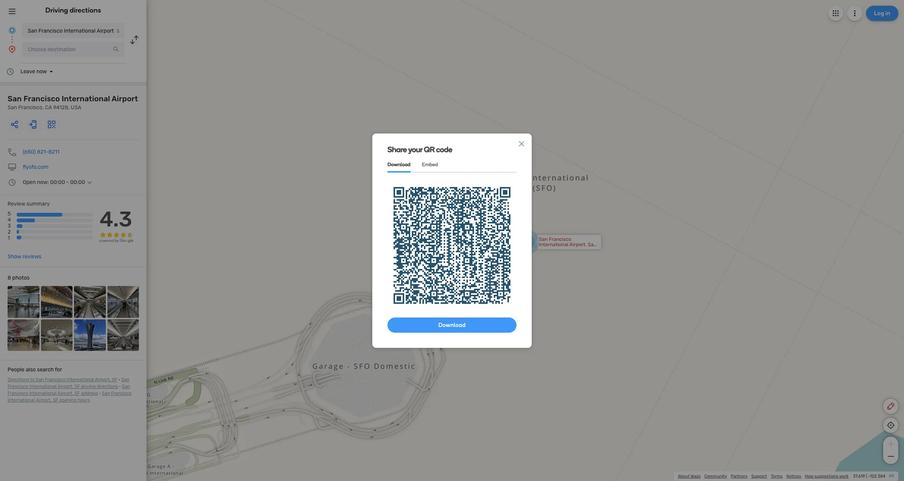 Task type: locate. For each thing, give the bounding box(es) containing it.
1 horizontal spatial 00:00
[[70, 179, 85, 186]]

0 horizontal spatial francisco,
[[18, 104, 44, 111]]

san for san francisco international airport, san francisco, ca 94128, usa
[[539, 237, 548, 242]]

francisco inside san francisco international airport, sf driving directions
[[8, 384, 28, 390]]

00:00
[[50, 179, 65, 186], [70, 179, 85, 186]]

support
[[752, 474, 768, 479]]

san francisco international airport
[[28, 28, 114, 34]]

sf inside san francisco international airport, sf opening hours
[[53, 398, 58, 403]]

san for san francisco international airport san francisco, ca 94128, usa
[[8, 94, 22, 103]]

airport inside san francisco international airport san francisco, ca 94128, usa
[[112, 94, 138, 103]]

image 4 of san francisco international airport, sf image
[[107, 286, 139, 318]]

san francisco international airport, sf opening hours
[[8, 391, 132, 403]]

san inside san francisco international airport, sf address
[[122, 384, 130, 390]]

1 vertical spatial 94128,
[[572, 247, 587, 253]]

international
[[64, 28, 96, 34], [62, 94, 110, 103], [539, 242, 569, 248], [67, 378, 94, 383], [29, 384, 57, 390], [29, 391, 57, 397], [8, 398, 35, 403]]

international inside san francisco international airport, san francisco, ca 94128, usa
[[539, 242, 569, 248]]

francisco for san francisco international airport, sf driving directions
[[8, 384, 28, 390]]

francisco, for airport
[[18, 104, 44, 111]]

also
[[26, 367, 36, 373]]

1 horizontal spatial usa
[[588, 247, 598, 253]]

directions to san francisco international airport, sf
[[8, 378, 117, 383]]

0 vertical spatial francisco,
[[18, 104, 44, 111]]

photos
[[12, 275, 30, 281]]

leave
[[21, 68, 35, 75]]

san francisco international airport, sf address link
[[8, 384, 130, 397]]

0 horizontal spatial usa
[[71, 104, 81, 111]]

directions up san francisco international airport button
[[70, 6, 101, 14]]

37.619
[[854, 474, 866, 479]]

0 horizontal spatial ca
[[45, 104, 52, 111]]

airport, for ca
[[570, 242, 587, 248]]

francisco inside san francisco international airport, sf address
[[8, 391, 28, 397]]

|
[[867, 474, 868, 479]]

0 horizontal spatial 00:00
[[50, 179, 65, 186]]

opening
[[59, 398, 77, 403]]

download link
[[388, 157, 411, 173]]

international for san francisco international airport, sf driving directions
[[29, 384, 57, 390]]

san for san francisco international airport, sf driving directions
[[121, 378, 130, 383]]

francisco for san francisco international airport san francisco, ca 94128, usa
[[24, 94, 60, 103]]

ca inside san francisco international airport san francisco, ca 94128, usa
[[45, 104, 52, 111]]

chevron down image
[[85, 180, 94, 186]]

1 vertical spatial usa
[[588, 247, 598, 253]]

0 vertical spatial ca
[[45, 104, 52, 111]]

usa inside san francisco international airport, san francisco, ca 94128, usa
[[588, 247, 598, 253]]

image 3 of san francisco international airport, sf image
[[74, 286, 106, 318]]

notices link
[[787, 474, 802, 479]]

Choose destination text field
[[22, 42, 125, 57]]

airport for san francisco international airport
[[97, 28, 114, 34]]

1 vertical spatial francisco,
[[539, 247, 563, 253]]

francisco for san francisco international airport, sf address
[[8, 391, 28, 397]]

1 vertical spatial ca
[[564, 247, 571, 253]]

0 vertical spatial usa
[[71, 104, 81, 111]]

open
[[23, 179, 36, 186]]

37.619 | -122.384
[[854, 474, 886, 479]]

international inside san francisco international airport, sf driving directions
[[29, 384, 57, 390]]

ca inside san francisco international airport, san francisco, ca 94128, usa
[[564, 247, 571, 253]]

now
[[36, 68, 47, 75]]

embed
[[422, 162, 438, 167]]

international inside button
[[64, 28, 96, 34]]

francisco for san francisco international airport, sf opening hours
[[111, 391, 132, 397]]

1 horizontal spatial francisco,
[[539, 247, 563, 253]]

94128, inside san francisco international airport san francisco, ca 94128, usa
[[53, 104, 70, 111]]

1 horizontal spatial 94128,
[[572, 247, 587, 253]]

hours
[[78, 398, 90, 403]]

airport, for directions
[[58, 384, 73, 390]]

directions
[[70, 6, 101, 14], [97, 384, 118, 390]]

san inside button
[[28, 28, 37, 34]]

0 horizontal spatial 94128,
[[53, 104, 70, 111]]

image 2 of san francisco international airport, sf image
[[41, 286, 73, 318]]

suggestions
[[815, 474, 839, 479]]

address
[[81, 391, 98, 397]]

francisco inside san francisco international airport san francisco, ca 94128, usa
[[24, 94, 60, 103]]

international inside san francisco international airport san francisco, ca 94128, usa
[[62, 94, 110, 103]]

122.384
[[871, 474, 886, 479]]

san francisco international airport, san francisco, ca 94128, usa
[[539, 237, 598, 253]]

directions right "driving" in the left of the page
[[97, 384, 118, 390]]

airport, inside san francisco international airport, sf driving directions
[[58, 384, 73, 390]]

francisco inside san francisco international airport, sf opening hours
[[111, 391, 132, 397]]

1 vertical spatial airport
[[112, 94, 138, 103]]

- right |
[[869, 474, 871, 479]]

driving directions
[[45, 6, 101, 14]]

francisco for san francisco international airport, san francisco, ca 94128, usa
[[549, 237, 572, 242]]

1 vertical spatial -
[[869, 474, 871, 479]]

code
[[436, 145, 453, 154]]

sf
[[112, 378, 117, 383], [75, 384, 80, 390], [75, 391, 80, 397], [53, 398, 58, 403]]

0 vertical spatial -
[[66, 179, 69, 186]]

1 horizontal spatial -
[[869, 474, 871, 479]]

4
[[8, 217, 11, 223]]

directions inside san francisco international airport, sf driving directions
[[97, 384, 118, 390]]

san francisco international airport san francisco, ca 94128, usa
[[8, 94, 138, 111]]

94128,
[[53, 104, 70, 111], [572, 247, 587, 253]]

san inside san francisco international airport, sf opening hours
[[102, 391, 110, 397]]

review
[[8, 201, 25, 207]]

show reviews
[[8, 254, 41, 260]]

usa inside san francisco international airport san francisco, ca 94128, usa
[[71, 104, 81, 111]]

sf for driving
[[75, 384, 80, 390]]

airport, inside san francisco international airport, sf opening hours
[[36, 398, 52, 403]]

airport, inside san francisco international airport, san francisco, ca 94128, usa
[[570, 242, 587, 248]]

international inside san francisco international airport, sf address
[[29, 391, 57, 397]]

francisco, inside san francisco international airport, san francisco, ca 94128, usa
[[539, 247, 563, 253]]

-
[[66, 179, 69, 186], [869, 474, 871, 479]]

airport for san francisco international airport san francisco, ca 94128, usa
[[112, 94, 138, 103]]

work
[[840, 474, 849, 479]]

94128, for airport,
[[572, 247, 587, 253]]

image 8 of san francisco international airport, sf image
[[107, 320, 139, 351]]

(650) 821-8211 link
[[23, 149, 59, 155]]

qr
[[424, 145, 435, 154]]

directions to san francisco international airport, sf link
[[8, 378, 117, 383]]

- left chevron down image
[[66, 179, 69, 186]]

ca for airport
[[45, 104, 52, 111]]

94128, for airport
[[53, 104, 70, 111]]

francisco,
[[18, 104, 44, 111], [539, 247, 563, 253]]

airport
[[97, 28, 114, 34], [112, 94, 138, 103]]

zoom in image
[[887, 440, 896, 449]]

94128, inside san francisco international airport, san francisco, ca 94128, usa
[[572, 247, 587, 253]]

sf for address
[[75, 391, 80, 397]]

usa for airport,
[[588, 247, 598, 253]]

francisco
[[38, 28, 63, 34], [24, 94, 60, 103], [549, 237, 572, 242], [45, 378, 66, 383], [8, 384, 28, 390], [8, 391, 28, 397], [111, 391, 132, 397]]

san inside san francisco international airport, sf driving directions
[[121, 378, 130, 383]]

san
[[28, 28, 37, 34], [8, 94, 22, 103], [8, 104, 17, 111], [539, 237, 548, 242], [588, 242, 597, 248], [36, 378, 44, 383], [121, 378, 130, 383], [122, 384, 130, 390], [102, 391, 110, 397]]

sf inside san francisco international airport, sf address
[[75, 391, 80, 397]]

usa
[[71, 104, 81, 111], [588, 247, 598, 253]]

5
[[8, 211, 11, 217]]

pencil image
[[887, 402, 896, 411]]

1 vertical spatial directions
[[97, 384, 118, 390]]

ca
[[45, 104, 52, 111], [564, 247, 571, 253]]

francisco inside button
[[38, 28, 63, 34]]

1 horizontal spatial ca
[[564, 247, 571, 253]]

about
[[678, 474, 690, 479]]

san for san francisco international airport
[[28, 28, 37, 34]]

san for san francisco international airport, sf opening hours
[[102, 391, 110, 397]]

0 vertical spatial 94128,
[[53, 104, 70, 111]]

clock image
[[6, 67, 15, 76]]

san francisco international airport, sf driving directions link
[[8, 378, 130, 390]]

share
[[388, 145, 407, 154]]

sf inside san francisco international airport, sf driving directions
[[75, 384, 80, 390]]

0 vertical spatial directions
[[70, 6, 101, 14]]

san for san francisco international airport, sf address
[[122, 384, 130, 390]]

airport,
[[570, 242, 587, 248], [95, 378, 111, 383], [58, 384, 73, 390], [58, 391, 73, 397], [36, 398, 52, 403]]

francisco inside san francisco international airport, san francisco, ca 94128, usa
[[549, 237, 572, 242]]

clock image
[[8, 178, 17, 187]]

airport inside button
[[97, 28, 114, 34]]

terms
[[771, 474, 783, 479]]

0 vertical spatial airport
[[97, 28, 114, 34]]

8
[[8, 275, 11, 281]]

francisco, inside san francisco international airport san francisco, ca 94128, usa
[[18, 104, 44, 111]]

international inside san francisco international airport, sf opening hours
[[8, 398, 35, 403]]



Task type: describe. For each thing, give the bounding box(es) containing it.
open now: 00:00 - 00:00
[[23, 179, 85, 186]]

driving
[[45, 6, 68, 14]]

now:
[[37, 179, 49, 186]]

4.3
[[100, 207, 132, 232]]

3
[[8, 223, 11, 230]]

call image
[[8, 148, 17, 157]]

image 7 of san francisco international airport, sf image
[[74, 320, 106, 351]]

to
[[30, 378, 35, 383]]

usa for airport
[[71, 104, 81, 111]]

computer image
[[8, 163, 17, 172]]

how suggestions work link
[[806, 474, 849, 479]]

francisco, for airport,
[[539, 247, 563, 253]]

image 5 of san francisco international airport, sf image
[[8, 320, 39, 351]]

(650)
[[23, 149, 36, 155]]

8211
[[48, 149, 59, 155]]

summary
[[27, 201, 50, 207]]

sf for opening
[[53, 398, 58, 403]]

waze
[[691, 474, 701, 479]]

8 photos
[[8, 275, 30, 281]]

share your qr code
[[388, 145, 453, 154]]

san francisco international airport button
[[22, 23, 125, 38]]

san francisco international airport, sf opening hours link
[[8, 391, 132, 403]]

san francisco international airport, sf address
[[8, 384, 130, 397]]

location image
[[8, 45, 17, 54]]

2
[[8, 229, 11, 236]]

search
[[37, 367, 54, 373]]

embed link
[[422, 157, 438, 173]]

support link
[[752, 474, 768, 479]]

partners
[[731, 474, 748, 479]]

review summary
[[8, 201, 50, 207]]

download
[[388, 162, 411, 167]]

current location image
[[8, 26, 17, 35]]

ca for airport,
[[564, 247, 571, 253]]

community
[[705, 474, 728, 479]]

(650) 821-8211
[[23, 149, 59, 155]]

image 6 of san francisco international airport, sf image
[[41, 320, 73, 351]]

people also search for
[[8, 367, 62, 373]]

flysfo.com link
[[23, 164, 49, 171]]

international for san francisco international airport san francisco, ca 94128, usa
[[62, 94, 110, 103]]

people
[[8, 367, 24, 373]]

image 1 of san francisco international airport, sf image
[[8, 286, 39, 318]]

san francisco international airport, sf driving directions
[[8, 378, 130, 390]]

for
[[55, 367, 62, 373]]

zoom out image
[[887, 452, 896, 462]]

about waze link
[[678, 474, 701, 479]]

2 00:00 from the left
[[70, 179, 85, 186]]

international for san francisco international airport, san francisco, ca 94128, usa
[[539, 242, 569, 248]]

community link
[[705, 474, 728, 479]]

link image
[[889, 473, 895, 479]]

about waze community partners support terms notices how suggestions work
[[678, 474, 849, 479]]

show
[[8, 254, 21, 260]]

driving
[[81, 384, 96, 390]]

francisco for san francisco international airport
[[38, 28, 63, 34]]

notices
[[787, 474, 802, 479]]

international for san francisco international airport, sf opening hours
[[8, 398, 35, 403]]

x image
[[517, 139, 526, 148]]

flysfo.com
[[23, 164, 49, 171]]

0 horizontal spatial -
[[66, 179, 69, 186]]

directions
[[8, 378, 29, 383]]

international for san francisco international airport
[[64, 28, 96, 34]]

how
[[806, 474, 814, 479]]

airport, inside san francisco international airport, sf address
[[58, 391, 73, 397]]

open now: 00:00 - 00:00 button
[[23, 179, 94, 186]]

leave now
[[21, 68, 47, 75]]

5 4 3 2 1
[[8, 211, 11, 242]]

terms link
[[771, 474, 783, 479]]

1 00:00 from the left
[[50, 179, 65, 186]]

reviews
[[23, 254, 41, 260]]

1
[[8, 235, 10, 242]]

airport, for hours
[[36, 398, 52, 403]]

821-
[[37, 149, 48, 155]]

international for san francisco international airport, sf address
[[29, 391, 57, 397]]

your
[[409, 145, 423, 154]]

partners link
[[731, 474, 748, 479]]



Task type: vqa. For each thing, say whether or not it's contained in the screenshot.
Chinatown San Francisco, CA, USA to the top
no



